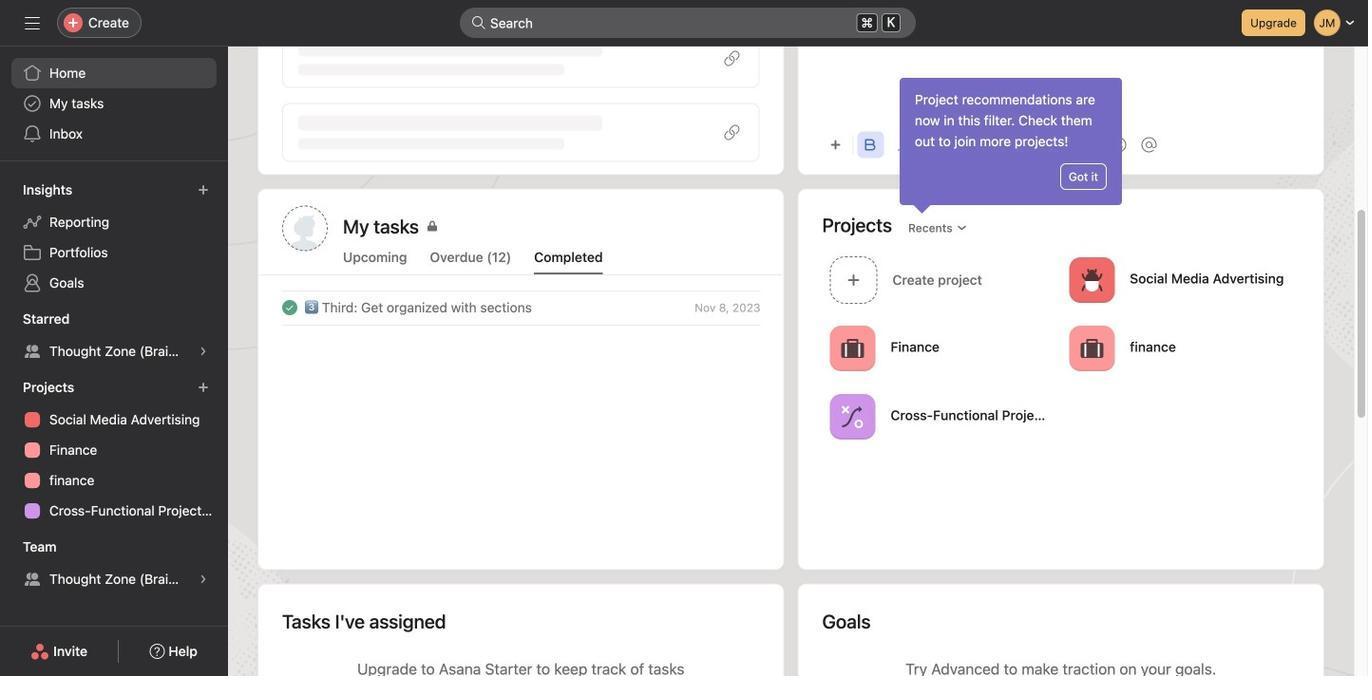 Task type: vqa. For each thing, say whether or not it's contained in the screenshot.
the Completed checkbox
yes



Task type: locate. For each thing, give the bounding box(es) containing it.
tooltip
[[900, 78, 1122, 211]]

add profile photo image
[[282, 206, 328, 251]]

hide sidebar image
[[25, 15, 40, 30]]

bug image
[[1080, 269, 1103, 292]]

None field
[[460, 8, 916, 38]]

bold image
[[865, 139, 876, 151]]

bulleted list image
[[1017, 139, 1028, 151]]

prominent image
[[471, 15, 486, 30]]

starred element
[[0, 302, 228, 371]]

global element
[[0, 47, 228, 161]]

see details, thought zone (brainstorm space) image
[[198, 574, 209, 585]]

document
[[822, 0, 1300, 115]]

completed image
[[278, 296, 301, 319]]

briefcase image
[[841, 337, 864, 360]]

underline image
[[926, 139, 937, 151]]

list item
[[259, 291, 783, 325]]

insights element
[[0, 173, 228, 302]]

new insights image
[[198, 184, 209, 196]]

toolbar
[[822, 123, 1300, 166]]

numbered list image
[[1047, 139, 1059, 151]]

teams element
[[0, 530, 228, 599]]



Task type: describe. For each thing, give the bounding box(es) containing it.
insert an object image
[[830, 139, 841, 151]]

at mention image
[[1141, 137, 1157, 152]]

projects element
[[0, 371, 228, 530]]

Completed checkbox
[[278, 296, 301, 319]]

new project or portfolio image
[[198, 382, 209, 393]]

code image
[[987, 139, 998, 151]]

line_and_symbols image
[[841, 406, 864, 428]]

briefcase image
[[1080, 337, 1103, 360]]

italics image
[[895, 139, 907, 151]]

Search tasks, projects, and more text field
[[460, 8, 916, 38]]

see details, thought zone (brainstorm space) image
[[198, 346, 209, 357]]

strikethrough image
[[956, 139, 968, 151]]

link image
[[1078, 139, 1089, 151]]



